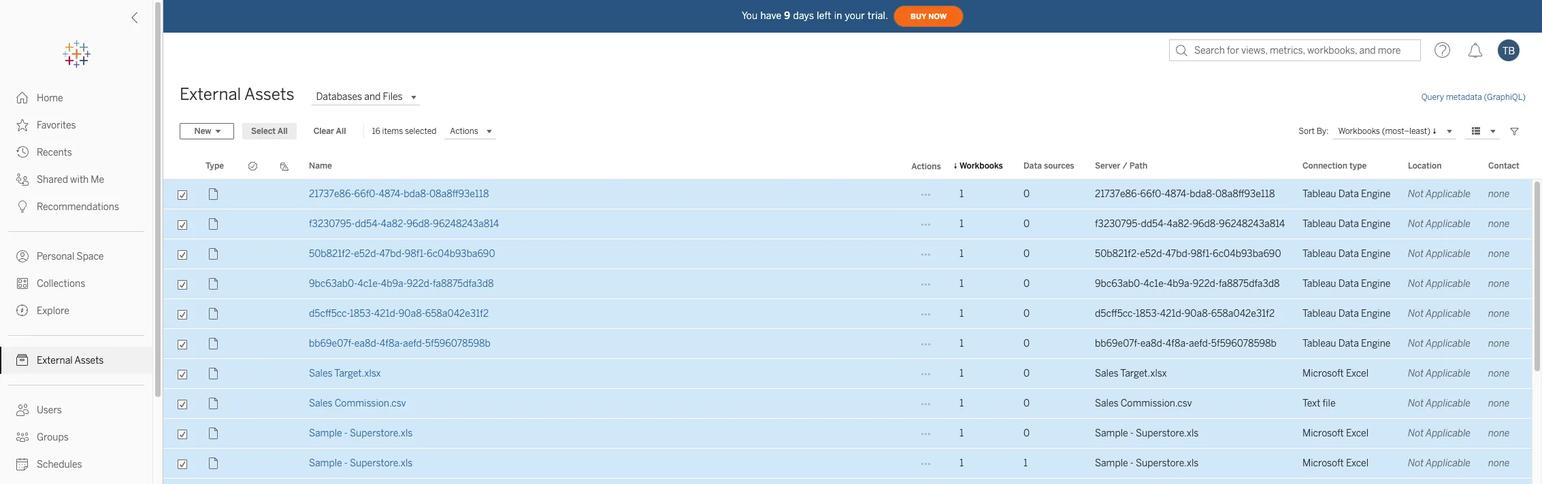 Task type: locate. For each thing, give the bounding box(es) containing it.
by text only_f5he34f image left users
[[16, 404, 29, 416]]

0 horizontal spatial 21737e86-
[[309, 189, 354, 200]]

5f596078598b
[[425, 338, 491, 350], [1211, 338, 1277, 350]]

f3230795-dd54-4a82-96d8-96248243a814 link
[[309, 218, 499, 230]]

recommendations
[[37, 201, 119, 213]]

1 horizontal spatial 5f596078598b
[[1211, 338, 1277, 350]]

1 horizontal spatial bda8-
[[1190, 189, 1215, 200]]

applicable for bb69e07f-ea8d-4f8a-aefd-5f596078598b link
[[1426, 338, 1471, 350]]

file (tableau data engine) image for bb69e07f-
[[206, 336, 222, 352]]

file (microsoft excel) image
[[206, 366, 222, 382], [206, 426, 222, 442]]

6 engine from the top
[[1361, 338, 1391, 350]]

0 horizontal spatial 90a8-
[[399, 308, 425, 320]]

microsoft for 2nd row from the bottom of the row group containing 21737e86-66f0-4874-bda8-08a8ff93e118
[[1303, 458, 1344, 470]]

row containing 21737e86-66f0-4874-bda8-08a8ff93e118
[[163, 180, 1532, 210]]

6 row from the top
[[163, 329, 1532, 359]]

0 horizontal spatial 96248243a814
[[433, 218, 499, 230]]

all for clear all
[[336, 127, 346, 136]]

1 e52d- from the left
[[354, 248, 379, 260]]

1 horizontal spatial sales commission.csv
[[1095, 398, 1192, 410]]

2 50b821f2-e52d-47bd-98f1-6c04b93ba690 from the left
[[1095, 248, 1281, 260]]

1 50b821f2- from the left
[[309, 248, 354, 260]]

0 horizontal spatial 50b821f2-e52d-47bd-98f1-6c04b93ba690
[[309, 248, 495, 260]]

by text only_f5he34f image inside "home" link
[[16, 92, 29, 104]]

new
[[194, 127, 211, 136]]

1
[[960, 189, 964, 200], [960, 218, 964, 230], [960, 248, 964, 260], [960, 278, 964, 290], [960, 308, 964, 320], [960, 338, 964, 350], [960, 368, 964, 380], [960, 398, 964, 410], [960, 428, 964, 440], [960, 458, 964, 470], [1024, 458, 1028, 470]]

2 4a82- from the left
[[1167, 218, 1193, 230]]

1 horizontal spatial 08a8ff93e118
[[1215, 189, 1275, 200]]

applicable for d5cff5cc-1853-421d-90a8-658a042e31f2 link
[[1426, 308, 1471, 320]]

file (tableau data engine) image
[[206, 216, 222, 232], [206, 276, 222, 292], [206, 306, 222, 322]]

not for 50b821f2-e52d-47bd-98f1-6c04b93ba690 link
[[1408, 248, 1424, 260]]

3 engine from the top
[[1361, 248, 1391, 260]]

d5cff5cc-1853-421d-90a8-658a042e31f2
[[309, 308, 489, 320], [1095, 308, 1275, 320]]

1 horizontal spatial actions
[[911, 162, 941, 171]]

0 horizontal spatial 98f1-
[[405, 248, 427, 260]]

1 horizontal spatial 4f8a-
[[1166, 338, 1189, 350]]

1 ea8d- from the left
[[354, 338, 380, 350]]

2 vertical spatial microsoft excel
[[1303, 458, 1369, 470]]

6 by text only_f5he34f image from the top
[[16, 305, 29, 317]]

2 vertical spatial excel
[[1346, 458, 1369, 470]]

0 horizontal spatial assets
[[74, 355, 104, 367]]

4 0 from the top
[[1024, 278, 1030, 290]]

server
[[1095, 161, 1121, 171]]

2 file (microsoft excel) image from the top
[[206, 426, 222, 442]]

by text only_f5he34f image inside explore link
[[16, 305, 29, 317]]

1 50b821f2-e52d-47bd-98f1-6c04b93ba690 from the left
[[309, 248, 495, 260]]

by text only_f5he34f image inside external assets 'link'
[[16, 355, 29, 367]]

all right clear
[[336, 127, 346, 136]]

4b9a-
[[381, 278, 407, 290], [1167, 278, 1193, 290]]

0 vertical spatial external assets
[[180, 84, 294, 104]]

1 excel from the top
[[1346, 368, 1369, 380]]

6 not applicable from the top
[[1408, 338, 1471, 350]]

home
[[37, 93, 63, 104]]

by text only_f5he34f image for groups
[[16, 431, 29, 444]]

2 922d- from the left
[[1193, 278, 1219, 290]]

21737e86-66f0-4874-bda8-08a8ff93e118 up "f3230795-dd54-4a82-96d8-96248243a814" link
[[309, 189, 489, 200]]

commission.csv
[[335, 398, 406, 410], [1121, 398, 1192, 410]]

1 vertical spatial actions
[[911, 162, 941, 171]]

none for d5cff5cc-1853-421d-90a8-658a042e31f2 link
[[1488, 308, 1510, 320]]

1 horizontal spatial 96d8-
[[1193, 218, 1219, 230]]

actions button
[[445, 123, 496, 140]]

47bd-
[[379, 248, 405, 260], [1165, 248, 1191, 260]]

0 horizontal spatial 08a8ff93e118
[[429, 189, 489, 200]]

by text only_f5he34f image
[[16, 92, 29, 104], [16, 174, 29, 186], [16, 404, 29, 416], [16, 431, 29, 444]]

2 none from the top
[[1488, 218, 1510, 230]]

by text only_f5he34f image inside the collections link
[[16, 278, 29, 290]]

microsoft for row containing sales target.xlsx
[[1303, 368, 1344, 380]]

external assets up users link on the left of page
[[37, 355, 104, 367]]

query metadata (graphiql)
[[1421, 93, 1526, 102]]

engine for 6c04b93ba690
[[1361, 248, 1391, 260]]

0 horizontal spatial 4f8a-
[[380, 338, 403, 350]]

3 microsoft excel from the top
[[1303, 458, 1369, 470]]

selected
[[405, 127, 436, 136]]

all right select
[[278, 127, 288, 136]]

by text only_f5he34f image inside recommendations link
[[16, 201, 29, 213]]

not applicable for d5cff5cc-1853-421d-90a8-658a042e31f2 link
[[1408, 308, 1471, 320]]

external up new popup button
[[180, 84, 241, 104]]

by text only_f5he34f image for recents
[[16, 146, 29, 159]]

0 horizontal spatial all
[[278, 127, 288, 136]]

assets
[[244, 84, 294, 104], [74, 355, 104, 367]]

1 vertical spatial microsoft
[[1303, 428, 1344, 440]]

tableau for 658a042e31f2
[[1303, 308, 1336, 320]]

sales commission.csv
[[309, 398, 406, 410], [1095, 398, 1192, 410]]

0 horizontal spatial target.xlsx
[[334, 368, 381, 380]]

1 horizontal spatial e52d-
[[1140, 248, 1165, 260]]

1 vertical spatial file (tableau data engine) image
[[206, 246, 222, 262]]

1 microsoft excel from the top
[[1303, 368, 1369, 380]]

0 horizontal spatial 9bc63ab0-
[[309, 278, 357, 290]]

grid
[[163, 154, 1542, 485]]

tableau data engine for bb69e07f-ea8d-4f8a-aefd-5f596078598b
[[1303, 338, 1391, 350]]

by text only_f5he34f image left home
[[16, 92, 29, 104]]

1 for "f3230795-dd54-4a82-96d8-96248243a814" link
[[960, 218, 964, 230]]

1 vertical spatial microsoft excel
[[1303, 428, 1369, 440]]

personal space
[[37, 251, 104, 263]]

excel
[[1346, 368, 1369, 380], [1346, 428, 1369, 440], [1346, 458, 1369, 470]]

66f0- up "f3230795-dd54-4a82-96d8-96248243a814" link
[[354, 189, 379, 200]]

0 for bb69e07f-ea8d-4f8a-aefd-5f596078598b
[[1024, 338, 1030, 350]]

file (tableau data engine) image for d5cff5cc-
[[206, 306, 222, 322]]

not applicable for 'sales target.xlsx' link at the bottom of the page
[[1408, 368, 1471, 380]]

1 9bc63ab0-4c1e-4b9a-922d-fa8875dfa3d8 from the left
[[309, 278, 494, 290]]

0 horizontal spatial ea8d-
[[354, 338, 380, 350]]

0 vertical spatial file (tableau data engine) image
[[206, 186, 222, 202]]

tableau data engine for 21737e86-66f0-4874-bda8-08a8ff93e118
[[1303, 189, 1391, 200]]

not applicable for "f3230795-dd54-4a82-96d8-96248243a814" link
[[1408, 218, 1471, 230]]

90a8-
[[399, 308, 425, 320], [1185, 308, 1211, 320]]

1 vertical spatial external
[[37, 355, 73, 367]]

not applicable for 21737e86-66f0-4874-bda8-08a8ff93e118 link
[[1408, 189, 1471, 200]]

3 tableau data engine from the top
[[1303, 248, 1391, 260]]

external down explore at the left of the page
[[37, 355, 73, 367]]

file (microsoft excel) image up file (text file) icon
[[206, 366, 222, 382]]

1 horizontal spatial d5cff5cc-
[[1095, 308, 1136, 320]]

2 by text only_f5he34f image from the top
[[16, 146, 29, 159]]

sales
[[309, 368, 332, 380], [1095, 368, 1119, 380], [309, 398, 332, 410], [1095, 398, 1119, 410]]

1 horizontal spatial bb69e07f-
[[1095, 338, 1140, 350]]

Search for views, metrics, workbooks, and more text field
[[1169, 39, 1421, 61]]

select
[[251, 127, 276, 136]]

1 file (tableau data engine) image from the top
[[206, 186, 222, 202]]

0 horizontal spatial 4b9a-
[[381, 278, 407, 290]]

file (microsoft excel) image
[[206, 456, 222, 472]]

0 vertical spatial microsoft excel
[[1303, 368, 1369, 380]]

-
[[344, 428, 348, 440], [1130, 428, 1134, 440], [344, 458, 348, 470], [1130, 458, 1134, 470]]

1 horizontal spatial sales target.xlsx
[[1095, 368, 1167, 380]]

1 horizontal spatial all
[[336, 127, 346, 136]]

5 by text only_f5he34f image from the top
[[16, 278, 29, 290]]

assets inside 'link'
[[74, 355, 104, 367]]

1 horizontal spatial ea8d-
[[1140, 338, 1166, 350]]

2 d5cff5cc-1853-421d-90a8-658a042e31f2 from the left
[[1095, 308, 1275, 320]]

0 horizontal spatial external
[[37, 355, 73, 367]]

0 horizontal spatial dd54-
[[355, 218, 381, 230]]

0 horizontal spatial 4a82-
[[381, 218, 407, 230]]

superstore.xls
[[350, 428, 413, 440], [1136, 428, 1199, 440], [350, 458, 413, 470], [1136, 458, 1199, 470]]

assets up users link on the left of page
[[74, 355, 104, 367]]

1 96248243a814 from the left
[[433, 218, 499, 230]]

not for 'sales target.xlsx' link at the bottom of the page
[[1408, 368, 1424, 380]]

groups
[[37, 432, 69, 444]]

all
[[278, 127, 288, 136], [336, 127, 346, 136]]

0 horizontal spatial 4c1e-
[[357, 278, 381, 290]]

4874-
[[379, 189, 404, 200], [1165, 189, 1190, 200]]

1 horizontal spatial commission.csv
[[1121, 398, 1192, 410]]

0 horizontal spatial 9bc63ab0-4c1e-4b9a-922d-fa8875dfa3d8
[[309, 278, 494, 290]]

by text only_f5he34f image left groups
[[16, 431, 29, 444]]

3 not from the top
[[1408, 248, 1424, 260]]

421d-
[[374, 308, 399, 320], [1160, 308, 1185, 320]]

1 4a82- from the left
[[381, 218, 407, 230]]

98f1-
[[405, 248, 427, 260], [1191, 248, 1213, 260]]

4f8a-
[[380, 338, 403, 350], [1166, 338, 1189, 350]]

1 horizontal spatial 21737e86-
[[1095, 189, 1140, 200]]

1 horizontal spatial d5cff5cc-1853-421d-90a8-658a042e31f2
[[1095, 308, 1275, 320]]

1 row from the top
[[163, 180, 1532, 210]]

1 horizontal spatial 922d-
[[1193, 278, 1219, 290]]

row
[[163, 180, 1532, 210], [163, 210, 1532, 240], [163, 240, 1532, 269], [163, 269, 1532, 299], [163, 299, 1532, 329], [163, 329, 1532, 359], [163, 359, 1532, 389], [163, 389, 1532, 419], [163, 419, 1532, 449], [163, 449, 1532, 479], [163, 479, 1532, 485]]

0 horizontal spatial 21737e86-66f0-4874-bda8-08a8ff93e118
[[309, 189, 489, 200]]

microsoft
[[1303, 368, 1344, 380], [1303, 428, 1344, 440], [1303, 458, 1344, 470]]

658a042e31f2
[[425, 308, 489, 320], [1211, 308, 1275, 320]]

users link
[[0, 397, 152, 424]]

cell
[[237, 180, 269, 210], [269, 180, 301, 210], [237, 210, 269, 240], [269, 210, 301, 240], [237, 240, 269, 269], [269, 240, 301, 269], [237, 269, 269, 299], [269, 269, 301, 299], [237, 299, 269, 329], [269, 299, 301, 329], [237, 329, 269, 359], [269, 329, 301, 359], [237, 359, 269, 389], [269, 359, 301, 389], [237, 389, 269, 419], [269, 389, 301, 419], [237, 419, 269, 449], [269, 419, 301, 449], [237, 449, 269, 479], [269, 449, 301, 479], [237, 479, 269, 485], [269, 479, 301, 485]]

1 horizontal spatial 4b9a-
[[1167, 278, 1193, 290]]

2 96248243a814 from the left
[[1219, 218, 1285, 230]]

all inside button
[[278, 127, 288, 136]]

21737e86-
[[309, 189, 354, 200], [1095, 189, 1140, 200]]

row group
[[163, 180, 1532, 485]]

9 not applicable from the top
[[1408, 428, 1471, 440]]

1 658a042e31f2 from the left
[[425, 308, 489, 320]]

all inside "button"
[[336, 127, 346, 136]]

none for "f3230795-dd54-4a82-96d8-96248243a814" link
[[1488, 218, 1510, 230]]

by text only_f5he34f image inside favorites link
[[16, 119, 29, 131]]

0 horizontal spatial 1853-
[[350, 308, 374, 320]]

tableau for 08a8ff93e118
[[1303, 189, 1336, 200]]

5 0 from the top
[[1024, 308, 1030, 320]]

actions right selected
[[450, 127, 478, 136]]

4 tableau from the top
[[1303, 278, 1336, 290]]

5 not applicable from the top
[[1408, 308, 1471, 320]]

16
[[372, 127, 380, 136]]

2 microsoft from the top
[[1303, 428, 1344, 440]]

21737e86-66f0-4874-bda8-08a8ff93e118 down path
[[1095, 189, 1275, 200]]

by text only_f5he34f image
[[16, 119, 29, 131], [16, 146, 29, 159], [16, 201, 29, 213], [16, 250, 29, 263], [16, 278, 29, 290], [16, 305, 29, 317], [16, 355, 29, 367], [16, 459, 29, 471]]

0 horizontal spatial 66f0-
[[354, 189, 379, 200]]

1 by text only_f5he34f image from the top
[[16, 119, 29, 131]]

none
[[1488, 189, 1510, 200], [1488, 218, 1510, 230], [1488, 248, 1510, 260], [1488, 278, 1510, 290], [1488, 308, 1510, 320], [1488, 338, 1510, 350], [1488, 368, 1510, 380], [1488, 398, 1510, 410], [1488, 428, 1510, 440], [1488, 458, 1510, 470]]

by text only_f5he34f image for shared with me
[[16, 174, 29, 186]]

6 0 from the top
[[1024, 338, 1030, 350]]

0
[[1024, 189, 1030, 200], [1024, 218, 1030, 230], [1024, 248, 1030, 260], [1024, 278, 1030, 290], [1024, 308, 1030, 320], [1024, 338, 1030, 350], [1024, 368, 1030, 380], [1024, 398, 1030, 410], [1024, 428, 1030, 440]]

1 horizontal spatial assets
[[244, 84, 294, 104]]

21737e86- down name
[[309, 189, 354, 200]]

1 horizontal spatial dd54-
[[1141, 218, 1167, 230]]

sort by:
[[1299, 127, 1329, 136]]

not applicable for 1 sample - superstore.xls link
[[1408, 458, 1471, 470]]

tableau for 5f596078598b
[[1303, 338, 1336, 350]]

file (tableau data engine) image
[[206, 186, 222, 202], [206, 246, 222, 262], [206, 336, 222, 352]]

assets up select all button at the left top of page
[[244, 84, 294, 104]]

1 horizontal spatial 9bc63ab0-
[[1095, 278, 1143, 290]]

2 tableau from the top
[[1303, 218, 1336, 230]]

text file
[[1303, 398, 1336, 410]]

1 file (tableau data engine) image from the top
[[206, 216, 222, 232]]

1 horizontal spatial 21737e86-66f0-4874-bda8-08a8ff93e118
[[1095, 189, 1275, 200]]

1 horizontal spatial 50b821f2-
[[1095, 248, 1140, 260]]

1 vertical spatial excel
[[1346, 428, 1369, 440]]

by text only_f5he34f image inside recents link
[[16, 146, 29, 159]]

none for 9bc63ab0-4c1e-4b9a-922d-fa8875dfa3d8 link
[[1488, 278, 1510, 290]]

1 horizontal spatial 90a8-
[[1185, 308, 1211, 320]]

8 row from the top
[[163, 389, 1532, 419]]

engine for fa8875dfa3d8
[[1361, 278, 1391, 290]]

0 horizontal spatial d5cff5cc-1853-421d-90a8-658a042e31f2
[[309, 308, 489, 320]]

0 vertical spatial external
[[180, 84, 241, 104]]

1 horizontal spatial 4a82-
[[1167, 218, 1193, 230]]

by text only_f5he34f image for recommendations
[[16, 201, 29, 213]]

f3230795-
[[309, 218, 355, 230], [1095, 218, 1141, 230]]

1 for 9bc63ab0-4c1e-4b9a-922d-fa8875dfa3d8 link
[[960, 278, 964, 290]]

1 by text only_f5he34f image from the top
[[16, 92, 29, 104]]

bda8-
[[404, 189, 429, 200], [1190, 189, 1215, 200]]

sample - superstore.xls link
[[309, 428, 413, 440], [309, 458, 413, 470]]

1 bb69e07f- from the left
[[309, 338, 354, 350]]

(graphiql)
[[1484, 93, 1526, 102]]

8 not applicable from the top
[[1408, 398, 1471, 410]]

1 horizontal spatial 4874-
[[1165, 189, 1190, 200]]

6c04b93ba690
[[427, 248, 495, 260], [1213, 248, 1281, 260]]

0 horizontal spatial sales commission.csv
[[309, 398, 406, 410]]

21737e86- down server / path
[[1095, 189, 1140, 200]]

0 vertical spatial microsoft
[[1303, 368, 1344, 380]]

4c1e-
[[357, 278, 381, 290], [1143, 278, 1167, 290]]

1 horizontal spatial 6c04b93ba690
[[1213, 248, 1281, 260]]

f3230795- down name
[[309, 218, 355, 230]]

days
[[793, 10, 814, 21]]

0 vertical spatial file (tableau data engine) image
[[206, 216, 222, 232]]

by text only_f5he34f image inside schedules link
[[16, 459, 29, 471]]

0 horizontal spatial 658a042e31f2
[[425, 308, 489, 320]]

not for 1 sample - superstore.xls link
[[1408, 458, 1424, 470]]

buy
[[911, 12, 926, 21]]

databases and files button
[[311, 89, 420, 105]]

f3230795- down server / path
[[1095, 218, 1141, 230]]

4 none from the top
[[1488, 278, 1510, 290]]

1 horizontal spatial f3230795-dd54-4a82-96d8-96248243a814
[[1095, 218, 1285, 230]]

2 96d8- from the left
[[1193, 218, 1219, 230]]

row containing f3230795-dd54-4a82-96d8-96248243a814
[[163, 210, 1532, 240]]

5 row from the top
[[163, 299, 1532, 329]]

2 by text only_f5he34f image from the top
[[16, 174, 29, 186]]

922d-
[[407, 278, 433, 290], [1193, 278, 1219, 290]]

1 horizontal spatial 421d-
[[1160, 308, 1185, 320]]

0 horizontal spatial actions
[[450, 127, 478, 136]]

9bc63ab0-
[[309, 278, 357, 290], [1095, 278, 1143, 290]]

0 horizontal spatial f3230795-dd54-4a82-96d8-96248243a814
[[309, 218, 499, 230]]

08a8ff93e118
[[429, 189, 489, 200], [1215, 189, 1275, 200]]

0 vertical spatial excel
[[1346, 368, 1369, 380]]

2 4b9a- from the left
[[1167, 278, 1193, 290]]

0 horizontal spatial 50b821f2-
[[309, 248, 354, 260]]

1 vertical spatial file (microsoft excel) image
[[206, 426, 222, 442]]

sample - superstore.xls
[[309, 428, 413, 440], [1095, 428, 1199, 440], [309, 458, 413, 470], [1095, 458, 1199, 470]]

1 horizontal spatial 4c1e-
[[1143, 278, 1167, 290]]

1 d5cff5cc-1853-421d-90a8-658a042e31f2 from the left
[[309, 308, 489, 320]]

6 none from the top
[[1488, 338, 1510, 350]]

2 tableau data engine from the top
[[1303, 218, 1391, 230]]

external assets up select
[[180, 84, 294, 104]]

by text only_f5he34f image for collections
[[16, 278, 29, 290]]

tableau for 6c04b93ba690
[[1303, 248, 1336, 260]]

type
[[206, 161, 224, 171]]

1 f3230795-dd54-4a82-96d8-96248243a814 from the left
[[309, 218, 499, 230]]

0 horizontal spatial bda8-
[[404, 189, 429, 200]]

2 50b821f2- from the left
[[1095, 248, 1140, 260]]

21737e86-66f0-4874-bda8-08a8ff93e118
[[309, 189, 489, 200], [1095, 189, 1275, 200]]

name
[[309, 161, 332, 171]]

1 not from the top
[[1408, 189, 1424, 200]]

0 horizontal spatial 96d8-
[[407, 218, 433, 230]]

66f0- down path
[[1140, 189, 1165, 200]]

2 sample - superstore.xls link from the top
[[309, 458, 413, 470]]

1 commission.csv from the left
[[335, 398, 406, 410]]

dd54- down path
[[1141, 218, 1167, 230]]

0 horizontal spatial external assets
[[37, 355, 104, 367]]

file (tableau data engine) image for f3230795-
[[206, 216, 222, 232]]

all for select all
[[278, 127, 288, 136]]

1 for bb69e07f-ea8d-4f8a-aefd-5f596078598b link
[[960, 338, 964, 350]]

8 not from the top
[[1408, 398, 1424, 410]]

2 vertical spatial microsoft
[[1303, 458, 1344, 470]]

9 row from the top
[[163, 419, 1532, 449]]

5 none from the top
[[1488, 308, 1510, 320]]

3 row from the top
[[163, 240, 1532, 269]]

1 horizontal spatial 9bc63ab0-4c1e-4b9a-922d-fa8875dfa3d8
[[1095, 278, 1280, 290]]

4 not from the top
[[1408, 278, 1424, 290]]

by text only_f5he34f image inside the groups link
[[16, 431, 29, 444]]

0 for 21737e86-66f0-4874-bda8-08a8ff93e118
[[1024, 189, 1030, 200]]

1 vertical spatial file (tableau data engine) image
[[206, 276, 222, 292]]

by text only_f5he34f image inside personal space link
[[16, 250, 29, 263]]

1 horizontal spatial f3230795-
[[1095, 218, 1141, 230]]

by text only_f5he34f image left shared
[[16, 174, 29, 186]]

1 horizontal spatial 1853-
[[1136, 308, 1160, 320]]

applicable for "f3230795-dd54-4a82-96d8-96248243a814" link
[[1426, 218, 1471, 230]]

actions left the workbooks
[[911, 162, 941, 171]]

sales target.xlsx
[[309, 368, 381, 380], [1095, 368, 1167, 380]]

1 horizontal spatial aefd-
[[1189, 338, 1211, 350]]

data for 21737e86-66f0-4874-bda8-08a8ff93e118
[[1338, 189, 1359, 200]]

1 horizontal spatial 47bd-
[[1165, 248, 1191, 260]]

file (microsoft excel) image up file (microsoft excel) image
[[206, 426, 222, 442]]

0 for f3230795-dd54-4a82-96d8-96248243a814
[[1024, 218, 1030, 230]]

2 vertical spatial file (tableau data engine) image
[[206, 336, 222, 352]]

data for bb69e07f-ea8d-4f8a-aefd-5f596078598b
[[1338, 338, 1359, 350]]

1 horizontal spatial fa8875dfa3d8
[[1219, 278, 1280, 290]]

8 applicable from the top
[[1426, 398, 1471, 410]]

shared with me
[[37, 174, 104, 186]]

1 0 from the top
[[1024, 189, 1030, 200]]

row group inside grid
[[163, 180, 1532, 485]]

1 horizontal spatial 50b821f2-e52d-47bd-98f1-6c04b93ba690
[[1095, 248, 1281, 260]]

file (text file) image
[[206, 396, 222, 412]]

4 not applicable from the top
[[1408, 278, 1471, 290]]

dd54- down 21737e86-66f0-4874-bda8-08a8ff93e118 link
[[355, 218, 381, 230]]

2 vertical spatial file (tableau data engine) image
[[206, 306, 222, 322]]

by text only_f5he34f image inside shared with me link
[[16, 174, 29, 186]]

not applicable for sales commission.csv link
[[1408, 398, 1471, 410]]

1 microsoft from the top
[[1303, 368, 1344, 380]]

1 for 'sales target.xlsx' link at the bottom of the page
[[960, 368, 964, 380]]

bb69e07f-
[[309, 338, 354, 350], [1095, 338, 1140, 350]]

0 vertical spatial sample - superstore.xls link
[[309, 428, 413, 440]]

50b821f2-
[[309, 248, 354, 260], [1095, 248, 1140, 260]]

1 horizontal spatial external assets
[[180, 84, 294, 104]]

dd54-
[[355, 218, 381, 230], [1141, 218, 1167, 230]]

7 0 from the top
[[1024, 368, 1030, 380]]

4 row from the top
[[163, 269, 1532, 299]]

0 horizontal spatial sales target.xlsx
[[309, 368, 381, 380]]

main navigation. press the up and down arrow keys to access links. element
[[0, 84, 152, 485]]

external assets inside 'link'
[[37, 355, 104, 367]]

0 horizontal spatial 4874-
[[379, 189, 404, 200]]

1 horizontal spatial target.xlsx
[[1120, 368, 1167, 380]]

5 not from the top
[[1408, 308, 1424, 320]]

0 vertical spatial file (microsoft excel) image
[[206, 366, 222, 382]]

with
[[70, 174, 89, 186]]

0 horizontal spatial 922d-
[[407, 278, 433, 290]]

1 horizontal spatial 96248243a814
[[1219, 218, 1285, 230]]

1 horizontal spatial 66f0-
[[1140, 189, 1165, 200]]

1 bb69e07f-ea8d-4f8a-aefd-5f596078598b from the left
[[309, 338, 491, 350]]

2 all from the left
[[336, 127, 346, 136]]

5 applicable from the top
[[1426, 308, 1471, 320]]

7 not from the top
[[1408, 368, 1424, 380]]

engine for 08a8ff93e118
[[1361, 189, 1391, 200]]

target.xlsx
[[334, 368, 381, 380], [1120, 368, 1167, 380]]

0 horizontal spatial 421d-
[[374, 308, 399, 320]]

0 horizontal spatial bb69e07f-
[[309, 338, 354, 350]]

by text only_f5he34f image inside users link
[[16, 404, 29, 416]]

actions
[[450, 127, 478, 136], [911, 162, 941, 171]]

tableau data engine for 9bc63ab0-4c1e-4b9a-922d-fa8875dfa3d8
[[1303, 278, 1391, 290]]

2 engine from the top
[[1361, 218, 1391, 230]]

row group containing 21737e86-66f0-4874-bda8-08a8ff93e118
[[163, 180, 1532, 485]]

0 for d5cff5cc-1853-421d-90a8-658a042e31f2
[[1024, 308, 1030, 320]]

1 for 50b821f2-e52d-47bd-98f1-6c04b93ba690 link
[[960, 248, 964, 260]]

2 08a8ff93e118 from the left
[[1215, 189, 1275, 200]]

50b821f2-e52d-47bd-98f1-6c04b93ba690
[[309, 248, 495, 260], [1095, 248, 1281, 260]]

7 by text only_f5he34f image from the top
[[16, 355, 29, 367]]

0 vertical spatial actions
[[450, 127, 478, 136]]

3 file (tableau data engine) image from the top
[[206, 336, 222, 352]]

1 file (microsoft excel) image from the top
[[206, 366, 222, 382]]

0 horizontal spatial f3230795-
[[309, 218, 355, 230]]

3 not applicable from the top
[[1408, 248, 1471, 260]]

1853-
[[350, 308, 374, 320], [1136, 308, 1160, 320]]

left
[[817, 10, 831, 21]]



Task type: describe. For each thing, give the bounding box(es) containing it.
2 sales commission.csv from the left
[[1095, 398, 1192, 410]]

not for d5cff5cc-1853-421d-90a8-658a042e31f2 link
[[1408, 308, 1424, 320]]

by:
[[1317, 127, 1329, 136]]

sort
[[1299, 127, 1315, 136]]

2 target.xlsx from the left
[[1120, 368, 1167, 380]]

select all
[[251, 127, 288, 136]]

row containing 9bc63ab0-4c1e-4b9a-922d-fa8875dfa3d8
[[163, 269, 1532, 299]]

by text only_f5he34f image for schedules
[[16, 459, 29, 471]]

recents
[[37, 147, 72, 159]]

bb69e07f-ea8d-4f8a-aefd-5f596078598b link
[[309, 338, 491, 350]]

1 9bc63ab0- from the left
[[309, 278, 357, 290]]

data for d5cff5cc-1853-421d-90a8-658a042e31f2
[[1338, 308, 1359, 320]]

0 for sales target.xlsx
[[1024, 368, 1030, 380]]

clear all
[[314, 127, 346, 136]]

clear all button
[[305, 123, 355, 140]]

not applicable for 0's sample - superstore.xls link
[[1408, 428, 1471, 440]]

grid containing 21737e86-66f0-4874-bda8-08a8ff93e118
[[163, 154, 1542, 485]]

2 ea8d- from the left
[[1140, 338, 1166, 350]]

1 5f596078598b from the left
[[425, 338, 491, 350]]

none for 21737e86-66f0-4874-bda8-08a8ff93e118 link
[[1488, 189, 1510, 200]]

1 dd54- from the left
[[355, 218, 381, 230]]

file (tableau data engine) image for 9bc63ab0-
[[206, 276, 222, 292]]

1 421d- from the left
[[374, 308, 399, 320]]

personal space link
[[0, 243, 152, 270]]

2 66f0- from the left
[[1140, 189, 1165, 200]]

not for sales commission.csv link
[[1408, 398, 1424, 410]]

now
[[928, 12, 947, 21]]

file (tableau data engine) image for 50b821f2-
[[206, 246, 222, 262]]

1 target.xlsx from the left
[[334, 368, 381, 380]]

query
[[1421, 93, 1444, 102]]

file (text file) image
[[197, 479, 230, 485]]

by text only_f5he34f image for external assets
[[16, 355, 29, 367]]

not applicable for 9bc63ab0-4c1e-4b9a-922d-fa8875dfa3d8 link
[[1408, 278, 1471, 290]]

metadata
[[1446, 93, 1482, 102]]

none for bb69e07f-ea8d-4f8a-aefd-5f596078598b link
[[1488, 338, 1510, 350]]

buy now button
[[894, 5, 964, 27]]

external inside 'link'
[[37, 355, 73, 367]]

0 vertical spatial assets
[[244, 84, 294, 104]]

engine for 5f596078598b
[[1361, 338, 1391, 350]]

buy now
[[911, 12, 947, 21]]

row containing d5cff5cc-1853-421d-90a8-658a042e31f2
[[163, 299, 1532, 329]]

connection type
[[1303, 161, 1367, 171]]

databases
[[316, 91, 362, 103]]

schedules link
[[0, 451, 152, 478]]

3 excel from the top
[[1346, 458, 1369, 470]]

favorites
[[37, 120, 76, 131]]

workbooks
[[960, 161, 1003, 171]]

2 bda8- from the left
[[1190, 189, 1215, 200]]

2 421d- from the left
[[1160, 308, 1185, 320]]

me
[[91, 174, 104, 186]]

favorites link
[[0, 112, 152, 139]]

text
[[1303, 398, 1320, 410]]

sources
[[1044, 161, 1074, 171]]

actions inside grid
[[911, 162, 941, 171]]

2 4874- from the left
[[1165, 189, 1190, 200]]

recommendations link
[[0, 193, 152, 220]]

11 row from the top
[[163, 479, 1532, 485]]

shared
[[37, 174, 68, 186]]

1 4f8a- from the left
[[380, 338, 403, 350]]

microsoft excel for third row from the bottom
[[1303, 428, 1369, 440]]

schedules
[[37, 459, 82, 471]]

2 f3230795- from the left
[[1095, 218, 1141, 230]]

in
[[834, 10, 842, 21]]

2 excel from the top
[[1346, 428, 1369, 440]]

none for sales commission.csv link
[[1488, 398, 1510, 410]]

data for f3230795-dd54-4a82-96d8-96248243a814
[[1338, 218, 1359, 230]]

data sources
[[1024, 161, 1074, 171]]

2 fa8875dfa3d8 from the left
[[1219, 278, 1280, 290]]

not for 0's sample - superstore.xls link
[[1408, 428, 1424, 440]]

1 4c1e- from the left
[[357, 278, 381, 290]]

clear
[[314, 127, 334, 136]]

2 dd54- from the left
[[1141, 218, 1167, 230]]

2 9bc63ab0-4c1e-4b9a-922d-fa8875dfa3d8 from the left
[[1095, 278, 1280, 290]]

not for bb69e07f-ea8d-4f8a-aefd-5f596078598b link
[[1408, 338, 1424, 350]]

tableau data engine for 50b821f2-e52d-47bd-98f1-6c04b93ba690
[[1303, 248, 1391, 260]]

1 47bd- from the left
[[379, 248, 405, 260]]

1 fa8875dfa3d8 from the left
[[433, 278, 494, 290]]

10 applicable from the top
[[1426, 458, 1471, 470]]

applicable for 50b821f2-e52d-47bd-98f1-6c04b93ba690 link
[[1426, 248, 1471, 260]]

0 for sample - superstore.xls
[[1024, 428, 1030, 440]]

2 90a8- from the left
[[1185, 308, 1211, 320]]

select all button
[[242, 123, 297, 140]]

1 sales target.xlsx from the left
[[309, 368, 381, 380]]

1 66f0- from the left
[[354, 189, 379, 200]]

your
[[845, 10, 865, 21]]

2 98f1- from the left
[[1191, 248, 1213, 260]]

2 1853- from the left
[[1136, 308, 1160, 320]]

9 applicable from the top
[[1426, 428, 1471, 440]]

16 items selected
[[372, 127, 436, 136]]

2 9bc63ab0- from the left
[[1095, 278, 1143, 290]]

by text only_f5he34f image for explore
[[16, 305, 29, 317]]

not applicable for bb69e07f-ea8d-4f8a-aefd-5f596078598b link
[[1408, 338, 1471, 350]]

home link
[[0, 84, 152, 112]]

items
[[382, 127, 403, 136]]

1 aefd- from the left
[[403, 338, 425, 350]]

none for 50b821f2-e52d-47bd-98f1-6c04b93ba690 link
[[1488, 248, 1510, 260]]

1 4b9a- from the left
[[381, 278, 407, 290]]

2 47bd- from the left
[[1165, 248, 1191, 260]]

1 90a8- from the left
[[399, 308, 425, 320]]

1 96d8- from the left
[[407, 218, 433, 230]]

server / path
[[1095, 161, 1148, 171]]

type
[[1349, 161, 1367, 171]]

1 21737e86-66f0-4874-bda8-08a8ff93e118 from the left
[[309, 189, 489, 200]]

query metadata (graphiql) link
[[1421, 93, 1526, 102]]

10 none from the top
[[1488, 458, 1510, 470]]

1 for 21737e86-66f0-4874-bda8-08a8ff93e118 link
[[960, 189, 964, 200]]

explore link
[[0, 297, 152, 325]]

by text only_f5he34f image for personal space
[[16, 250, 29, 263]]

0 for sales commission.csv
[[1024, 398, 1030, 410]]

you
[[742, 10, 758, 21]]

recents link
[[0, 139, 152, 166]]

file (microsoft excel) image for sample
[[206, 426, 222, 442]]

you have 9 days left in your trial.
[[742, 10, 888, 21]]

2 f3230795-dd54-4a82-96d8-96248243a814 from the left
[[1095, 218, 1285, 230]]

1 21737e86- from the left
[[309, 189, 354, 200]]

0 for 9bc63ab0-4c1e-4b9a-922d-fa8875dfa3d8
[[1024, 278, 1030, 290]]

external assets link
[[0, 347, 152, 374]]

groups link
[[0, 424, 152, 451]]

row containing 50b821f2-e52d-47bd-98f1-6c04b93ba690
[[163, 240, 1532, 269]]

2 d5cff5cc- from the left
[[1095, 308, 1136, 320]]

sample - superstore.xls link for 1
[[309, 458, 413, 470]]

/
[[1123, 161, 1128, 171]]

sample - superstore.xls link for 0
[[309, 428, 413, 440]]

1 d5cff5cc- from the left
[[309, 308, 350, 320]]

9
[[784, 10, 790, 21]]

2 sales target.xlsx from the left
[[1095, 368, 1167, 380]]

d5cff5cc-1853-421d-90a8-658a042e31f2 link
[[309, 308, 489, 320]]

none for 'sales target.xlsx' link at the bottom of the page
[[1488, 368, 1510, 380]]

1 for sales commission.csv link
[[960, 398, 964, 410]]

collections
[[37, 278, 85, 290]]

row containing bb69e07f-ea8d-4f8a-aefd-5f596078598b
[[163, 329, 1532, 359]]

by text only_f5he34f image for favorites
[[16, 119, 29, 131]]

1 horizontal spatial external
[[180, 84, 241, 104]]

1 f3230795- from the left
[[309, 218, 355, 230]]

applicable for 21737e86-66f0-4874-bda8-08a8ff93e118 link
[[1426, 189, 1471, 200]]

collections link
[[0, 270, 152, 297]]

not for "f3230795-dd54-4a82-96d8-96248243a814" link
[[1408, 218, 1424, 230]]

tableau data engine for f3230795-dd54-4a82-96d8-96248243a814
[[1303, 218, 1391, 230]]

2 bb69e07f- from the left
[[1095, 338, 1140, 350]]

space
[[77, 251, 104, 263]]

explore
[[37, 306, 69, 317]]

files
[[383, 91, 403, 103]]

by text only_f5he34f image for users
[[16, 404, 29, 416]]

shared with me link
[[0, 166, 152, 193]]

2 commission.csv from the left
[[1121, 398, 1192, 410]]

sales commission.csv link
[[309, 398, 406, 410]]

9bc63ab0-4c1e-4b9a-922d-fa8875dfa3d8 link
[[309, 278, 494, 290]]

personal
[[37, 251, 74, 263]]

microsoft excel for row containing sales target.xlsx
[[1303, 368, 1369, 380]]

navigation panel element
[[0, 41, 152, 485]]

engine for 96248243a814
[[1361, 218, 1391, 230]]

1 1853- from the left
[[350, 308, 374, 320]]

by text only_f5he34f image for home
[[16, 92, 29, 104]]

1 922d- from the left
[[407, 278, 433, 290]]

data for 9bc63ab0-4c1e-4b9a-922d-fa8875dfa3d8
[[1338, 278, 1359, 290]]

tableau for 96248243a814
[[1303, 218, 1336, 230]]

path
[[1130, 161, 1148, 171]]

not for 21737e86-66f0-4874-bda8-08a8ff93e118 link
[[1408, 189, 1424, 200]]

engine for 658a042e31f2
[[1361, 308, 1391, 320]]

10 row from the top
[[163, 449, 1532, 479]]

2 6c04b93ba690 from the left
[[1213, 248, 1281, 260]]

contact
[[1488, 161, 1520, 171]]

applicable for sales commission.csv link
[[1426, 398, 1471, 410]]

microsoft excel for 2nd row from the bottom of the row group containing 21737e86-66f0-4874-bda8-08a8ff93e118
[[1303, 458, 1369, 470]]

select row image
[[163, 479, 197, 485]]

microsoft for third row from the bottom
[[1303, 428, 1344, 440]]

data for 50b821f2-e52d-47bd-98f1-6c04b93ba690
[[1338, 248, 1359, 260]]

2 5f596078598b from the left
[[1211, 338, 1277, 350]]

file
[[1323, 398, 1336, 410]]

not for 9bc63ab0-4c1e-4b9a-922d-fa8875dfa3d8 link
[[1408, 278, 1424, 290]]

file (microsoft excel) image for sales
[[206, 366, 222, 382]]

trial.
[[868, 10, 888, 21]]

and
[[364, 91, 381, 103]]

1 sales commission.csv from the left
[[309, 398, 406, 410]]

1 6c04b93ba690 from the left
[[427, 248, 495, 260]]

actions inside actions "popup button"
[[450, 127, 478, 136]]

sales target.xlsx link
[[309, 368, 381, 380]]

1 08a8ff93e118 from the left
[[429, 189, 489, 200]]

tableau for fa8875dfa3d8
[[1303, 278, 1336, 290]]

2 4f8a- from the left
[[1166, 338, 1189, 350]]

2 e52d- from the left
[[1140, 248, 1165, 260]]

location
[[1408, 161, 1442, 171]]

new button
[[180, 123, 234, 140]]

9 none from the top
[[1488, 428, 1510, 440]]

2 aefd- from the left
[[1189, 338, 1211, 350]]

have
[[760, 10, 781, 21]]

1 bda8- from the left
[[404, 189, 429, 200]]

applicable for 9bc63ab0-4c1e-4b9a-922d-fa8875dfa3d8 link
[[1426, 278, 1471, 290]]

not applicable for 50b821f2-e52d-47bd-98f1-6c04b93ba690 link
[[1408, 248, 1471, 260]]

2 658a042e31f2 from the left
[[1211, 308, 1275, 320]]

row containing sales commission.csv
[[163, 389, 1532, 419]]

21737e86-66f0-4874-bda8-08a8ff93e118 link
[[309, 189, 489, 200]]

1 4874- from the left
[[379, 189, 404, 200]]

users
[[37, 405, 62, 416]]

2 4c1e- from the left
[[1143, 278, 1167, 290]]

2 bb69e07f-ea8d-4f8a-aefd-5f596078598b from the left
[[1095, 338, 1277, 350]]

applicable for 'sales target.xlsx' link at the bottom of the page
[[1426, 368, 1471, 380]]

row containing sales target.xlsx
[[163, 359, 1532, 389]]

50b821f2-e52d-47bd-98f1-6c04b93ba690 link
[[309, 248, 495, 260]]

databases and files
[[316, 91, 403, 103]]

2 21737e86-66f0-4874-bda8-08a8ff93e118 from the left
[[1095, 189, 1275, 200]]

1 for d5cff5cc-1853-421d-90a8-658a042e31f2 link
[[960, 308, 964, 320]]

tableau data engine for d5cff5cc-1853-421d-90a8-658a042e31f2
[[1303, 308, 1391, 320]]

connection
[[1303, 161, 1347, 171]]

1 98f1- from the left
[[405, 248, 427, 260]]

2 21737e86- from the left
[[1095, 189, 1140, 200]]

0 for 50b821f2-e52d-47bd-98f1-6c04b93ba690
[[1024, 248, 1030, 260]]



Task type: vqa. For each thing, say whether or not it's contained in the screenshot.
Recents's by text only_f5he34f image
yes



